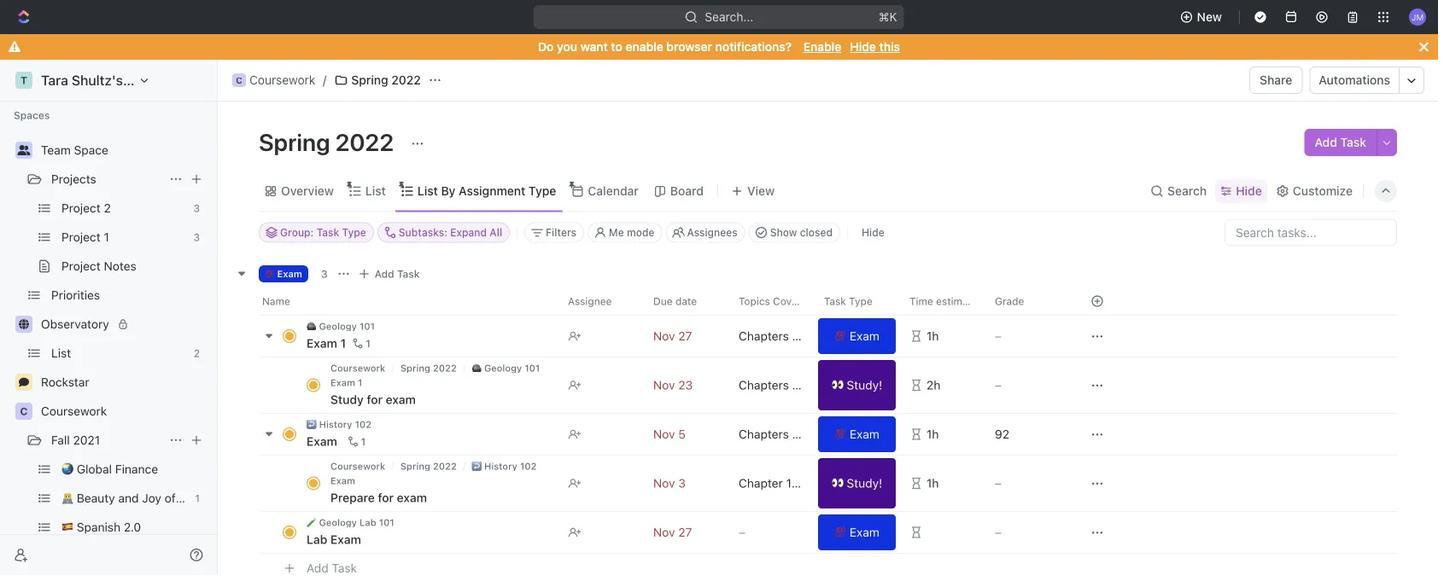 Task type: vqa. For each thing, say whether or not it's contained in the screenshot.


Task type: locate. For each thing, give the bounding box(es) containing it.
🪨 geology 101 link up study for exam link
[[472, 363, 540, 374]]

🪨 geology 101 link up exam 1
[[307, 321, 375, 332]]

0 vertical spatial 2
[[104, 201, 111, 215]]

0 vertical spatial 💯 exam button
[[815, 315, 900, 358]]

2 👀 study! button from the top
[[815, 455, 900, 512]]

chapters 1-4 button
[[729, 315, 814, 358], [729, 357, 814, 414]]

for right prepare
[[378, 491, 394, 505]]

↩️ history 102 link
[[307, 419, 372, 430], [472, 461, 537, 472]]

c down comment image
[[20, 406, 28, 418]]

🌏 global finance
[[62, 463, 158, 477]]

1 horizontal spatial ↩️ history 102 link
[[472, 461, 537, 472]]

– for 2h dropdown button
[[995, 378, 1002, 392]]

coursework, , element down comment image
[[15, 403, 32, 420]]

1 vertical spatial 👀
[[832, 476, 844, 490]]

1 chapters 1-4 from the top
[[739, 329, 811, 343]]

me mode button
[[588, 223, 663, 243]]

comment image
[[19, 378, 29, 388]]

101
[[360, 321, 375, 332], [525, 363, 540, 374], [379, 517, 394, 529]]

hide button
[[855, 223, 892, 243]]

2 vertical spatial spring 2022 link
[[401, 461, 457, 472]]

↩️ inside coursework / spring 2022 / ↩️ history 102 exam prepare for exam
[[472, 461, 482, 472]]

spring inside coursework / spring 2022 / ↩️ history 102 exam prepare for exam
[[401, 461, 431, 472]]

2 study! from the top
[[847, 476, 883, 490]]

3
[[194, 203, 200, 214], [194, 232, 200, 244], [321, 268, 328, 280], [804, 427, 811, 441], [798, 476, 805, 490]]

history up prepare for exam link
[[484, 461, 518, 472]]

– button for 2h 1h dropdown button
[[985, 315, 1071, 358]]

0 vertical spatial lab
[[360, 517, 377, 529]]

project down project 1
[[62, 259, 101, 273]]

coursework link for exam 1
[[331, 363, 386, 374]]

↩️
[[307, 419, 317, 430], [472, 461, 482, 472]]

1 button down 🪨 geology 101
[[350, 335, 373, 352]]

to
[[611, 40, 623, 54]]

1h button
[[900, 315, 985, 358], [900, 413, 985, 456], [900, 455, 985, 512]]

beauty
[[77, 492, 115, 506]]

2 project from the top
[[62, 230, 101, 244]]

0 horizontal spatial list
[[51, 347, 71, 361]]

list for left the list link
[[51, 347, 71, 361]]

add up customize
[[1316, 135, 1338, 150]]

1 vertical spatial 102
[[520, 461, 537, 472]]

🪨 inside coursework / spring 2022 / 🪨 geology 101 exam 1 study for exam
[[472, 363, 482, 374]]

2 horizontal spatial add task
[[1316, 135, 1367, 150]]

hide right closed
[[862, 227, 885, 239]]

coursework inside coursework / spring 2022 / ↩️ history 102 exam prepare for exam
[[331, 461, 386, 472]]

💯
[[265, 268, 275, 279], [835, 329, 847, 343], [835, 427, 847, 441], [835, 526, 847, 540]]

0 vertical spatial study!
[[847, 378, 883, 392]]

4
[[804, 329, 811, 343], [804, 378, 811, 392]]

c for c coursework /
[[236, 75, 242, 85]]

0 vertical spatial 4
[[804, 329, 811, 343]]

1 button
[[350, 335, 373, 352], [345, 433, 369, 450]]

2 chapters 1-4 button from the top
[[729, 357, 814, 414]]

list up rockstar
[[51, 347, 71, 361]]

2 vertical spatial chapters
[[739, 427, 789, 441]]

1 vertical spatial spring 2022 link
[[401, 363, 457, 374]]

chapter 1-3 button
[[729, 455, 814, 512]]

observatory link
[[41, 311, 207, 338]]

list inside sidebar navigation
[[51, 347, 71, 361]]

due
[[654, 295, 673, 307]]

add for add task button to the top
[[1316, 135, 1338, 150]]

3 right the project 2 link
[[194, 203, 200, 214]]

share button
[[1250, 67, 1303, 94]]

1 vertical spatial chapters
[[739, 378, 789, 392]]

0 vertical spatial history
[[319, 419, 353, 430]]

0 horizontal spatial lab
[[307, 533, 328, 547]]

coursework link up prepare
[[331, 461, 386, 472]]

add task button up name dropdown button
[[354, 264, 427, 284]]

project notes link
[[62, 253, 207, 280]]

chapters 1-4 for 👀 study!
[[739, 378, 811, 392]]

💯 exam
[[265, 268, 302, 279], [835, 329, 880, 343], [835, 427, 880, 441], [835, 526, 880, 540]]

geology up study for exam link
[[484, 363, 522, 374]]

1 vertical spatial chapters 1-4
[[739, 378, 811, 392]]

0 vertical spatial 🪨
[[307, 321, 317, 332]]

coursework inside sidebar navigation
[[41, 405, 107, 419]]

spanish
[[77, 521, 121, 535]]

2 vertical spatial 1h
[[927, 476, 939, 490]]

exam inside coursework / spring 2022 / ↩️ history 102 exam prepare for exam
[[397, 491, 427, 505]]

2 vertical spatial add task
[[307, 562, 357, 576]]

coursework, , element
[[232, 73, 246, 87], [15, 403, 32, 420]]

2 horizontal spatial 101
[[525, 363, 540, 374]]

coursework link up study
[[331, 363, 386, 374]]

chapters for chapters
[[739, 329, 789, 343]]

–
[[995, 329, 1002, 343], [995, 378, 1002, 392], [995, 476, 1002, 490], [739, 526, 746, 540], [995, 526, 1002, 540]]

spring 2022 link for exam 1
[[401, 363, 457, 374]]

type right group:
[[342, 227, 366, 239]]

1 1h from the top
[[927, 329, 939, 343]]

chapters up the chapters 1-3 button
[[739, 378, 789, 392]]

1 👀 study! button from the top
[[815, 357, 900, 414]]

🇪🇸
[[62, 521, 73, 535]]

1 vertical spatial exam
[[397, 491, 427, 505]]

3 up "chapter 1-3"
[[804, 427, 811, 441]]

0 horizontal spatial 102
[[355, 419, 372, 430]]

customize
[[1294, 184, 1354, 198]]

hide left this
[[850, 40, 877, 54]]

hide
[[850, 40, 877, 54], [1237, 184, 1263, 198], [862, 227, 885, 239]]

3 1h from the top
[[927, 476, 939, 490]]

1 vertical spatial 4
[[804, 378, 811, 392]]

add up name dropdown button
[[375, 268, 395, 280]]

history
[[319, 419, 353, 430], [484, 461, 518, 472]]

1 horizontal spatial ↩️
[[472, 461, 482, 472]]

0 horizontal spatial ↩️ history 102 link
[[307, 419, 372, 430]]

2 1h from the top
[[927, 427, 939, 441]]

jm button
[[1405, 3, 1432, 31]]

💯 exam button
[[815, 315, 900, 358], [815, 413, 900, 456], [815, 511, 900, 554]]

1 vertical spatial 1 button
[[345, 433, 369, 450]]

🪨 up exam 1
[[307, 321, 317, 332]]

0 vertical spatial ↩️
[[307, 419, 317, 430]]

1 horizontal spatial list link
[[362, 179, 386, 203]]

0 horizontal spatial add task
[[307, 562, 357, 576]]

list up 'group: task type'
[[366, 184, 386, 198]]

2 vertical spatial add task button
[[299, 558, 364, 576]]

1 horizontal spatial 102
[[520, 461, 537, 472]]

chapters 1-4 up chapters 1-3
[[739, 378, 811, 392]]

c inside c coursework /
[[236, 75, 242, 85]]

1- right the chapter
[[787, 476, 798, 490]]

👀 for 4
[[832, 378, 844, 392]]

browser
[[667, 40, 713, 54]]

👀
[[832, 378, 844, 392], [832, 476, 844, 490]]

1 👀 from the top
[[832, 378, 844, 392]]

0 vertical spatial chapters
[[739, 329, 789, 343]]

3 chapters from the top
[[739, 427, 789, 441]]

🪨 geology 101 link
[[307, 321, 375, 332], [472, 363, 540, 374]]

👀 study! right "chapter 1-3"
[[832, 476, 883, 490]]

💯 exam button for 4
[[815, 315, 900, 358]]

1 horizontal spatial 🪨 geology 101 link
[[472, 363, 540, 374]]

2 1h button from the top
[[900, 413, 985, 456]]

overview
[[281, 184, 334, 198]]

2 up rockstar link
[[194, 348, 200, 360]]

chapters 1-4 button for 👀 study!
[[729, 357, 814, 414]]

name
[[262, 295, 290, 307]]

1- up "chapter 1-3"
[[793, 427, 804, 441]]

1 chapters from the top
[[739, 329, 789, 343]]

💯 exam for –
[[835, 526, 880, 540]]

1 4 from the top
[[804, 329, 811, 343]]

history down study
[[319, 419, 353, 430]]

study! for chapters 1-4
[[847, 378, 883, 392]]

🌏 global finance link
[[62, 456, 207, 484]]

1 vertical spatial coursework link
[[41, 398, 207, 426]]

1 1h button from the top
[[900, 315, 985, 358]]

globe image
[[19, 320, 29, 330]]

0 vertical spatial 1h
[[927, 329, 939, 343]]

0 vertical spatial c
[[236, 75, 242, 85]]

spring 2022 link for exam
[[401, 461, 457, 472]]

1 vertical spatial ↩️ history 102 link
[[472, 461, 537, 472]]

0 vertical spatial coursework, , element
[[232, 73, 246, 87]]

task down '🧪  geology lab 101 lab exam' at bottom left
[[332, 562, 357, 576]]

0 horizontal spatial type
[[342, 227, 366, 239]]

4 for 💯
[[804, 329, 811, 343]]

coursework, , element right workspace at the left top
[[232, 73, 246, 87]]

task right group:
[[317, 227, 339, 239]]

3 project from the top
[[62, 259, 101, 273]]

1 vertical spatial 1h
[[927, 427, 939, 441]]

chapters 1-4 button up chapters 1-3
[[729, 357, 814, 414]]

hide button
[[1216, 179, 1268, 203]]

chapters 1-4 for 💯 exam
[[739, 329, 811, 343]]

0 horizontal spatial c
[[20, 406, 28, 418]]

0 vertical spatial type
[[529, 184, 557, 198]]

👨‍💻 beauty and joy of computing
[[62, 492, 240, 506]]

study!
[[847, 378, 883, 392], [847, 476, 883, 490]]

1 vertical spatial list link
[[51, 340, 187, 367]]

2 vertical spatial add
[[307, 562, 329, 576]]

1- down the covered
[[793, 329, 804, 343]]

1h button for 1h
[[900, 413, 985, 456]]

coursework inside coursework / spring 2022 / 🪨 geology 101 exam 1 study for exam
[[331, 363, 386, 374]]

1 vertical spatial coursework, , element
[[15, 403, 32, 420]]

add task button up customize
[[1305, 129, 1377, 156]]

1 👀 study! from the top
[[832, 378, 883, 392]]

1 vertical spatial hide
[[1237, 184, 1263, 198]]

spring
[[351, 73, 388, 87], [259, 128, 330, 156], [401, 363, 431, 374], [401, 461, 431, 472]]

2
[[104, 201, 111, 215], [194, 348, 200, 360]]

enable
[[626, 40, 664, 54]]

4 down the covered
[[804, 329, 811, 343]]

1 vertical spatial 🪨 geology 101 link
[[472, 363, 540, 374]]

lab
[[360, 517, 377, 529], [307, 533, 328, 547]]

project down project 2
[[62, 230, 101, 244]]

💯 for chapters 1-4
[[835, 329, 847, 343]]

prepare for exam link
[[326, 486, 555, 511]]

2 horizontal spatial add
[[1316, 135, 1338, 150]]

1 horizontal spatial c
[[236, 75, 242, 85]]

exam right study
[[386, 393, 416, 407]]

0 vertical spatial add
[[1316, 135, 1338, 150]]

👀 right "chapter 1-3"
[[832, 476, 844, 490]]

0 vertical spatial coursework link
[[331, 363, 386, 374]]

2 chapters 1-4 from the top
[[739, 378, 811, 392]]

0 horizontal spatial history
[[319, 419, 353, 430]]

2 👀 study! from the top
[[832, 476, 883, 490]]

2 chapters from the top
[[739, 378, 789, 392]]

0 vertical spatial 101
[[360, 321, 375, 332]]

add task button down '🧪  geology lab 101 lab exam' at bottom left
[[299, 558, 364, 576]]

customize button
[[1271, 179, 1359, 203]]

c inside sidebar navigation
[[20, 406, 28, 418]]

2 💯 exam button from the top
[[815, 413, 900, 456]]

coursework link down rockstar link
[[41, 398, 207, 426]]

↩️ history 102 link up prepare for exam link
[[472, 461, 537, 472]]

coursework
[[250, 73, 316, 87], [331, 363, 386, 374], [41, 405, 107, 419], [331, 461, 386, 472]]

💯 exam button for 3
[[815, 413, 900, 456]]

global
[[77, 463, 112, 477]]

102 inside coursework / spring 2022 / ↩️ history 102 exam prepare for exam
[[520, 461, 537, 472]]

list link down the observatory link
[[51, 340, 187, 367]]

0 horizontal spatial add
[[307, 562, 329, 576]]

– button
[[985, 315, 1071, 358], [985, 357, 1071, 414], [985, 455, 1071, 512], [729, 511, 814, 554], [985, 511, 1071, 554]]

coursework for coursework
[[41, 405, 107, 419]]

view
[[748, 184, 775, 198]]

closed
[[800, 227, 833, 239]]

👀 study! button for chapters 1-4
[[815, 357, 900, 414]]

chapters up the chapter
[[739, 427, 789, 441]]

chapters 1-4 down topics covered
[[739, 329, 811, 343]]

priorities
[[51, 288, 100, 302]]

1 vertical spatial 2
[[194, 348, 200, 360]]

2 vertical spatial project
[[62, 259, 101, 273]]

rockstar link
[[41, 369, 207, 396]]

0 horizontal spatial list link
[[51, 340, 187, 367]]

add task up name dropdown button
[[375, 268, 420, 280]]

task inside "dropdown button"
[[825, 295, 847, 307]]

👀 down task type
[[832, 378, 844, 392]]

list link
[[362, 179, 386, 203], [51, 340, 187, 367]]

spring inside coursework / spring 2022 / 🪨 geology 101 exam 1 study for exam
[[401, 363, 431, 374]]

lab down prepare
[[360, 517, 377, 529]]

0 vertical spatial geology
[[319, 321, 357, 332]]

1 vertical spatial 🪨
[[472, 363, 482, 374]]

chapters 1-4 button for 💯 exam
[[729, 315, 814, 358]]

👀 study! button
[[815, 357, 900, 414], [815, 455, 900, 512]]

0 vertical spatial 👀 study! button
[[815, 357, 900, 414]]

lab down 🧪 on the bottom
[[307, 533, 328, 547]]

1 vertical spatial for
[[378, 491, 394, 505]]

project 2 link
[[62, 195, 187, 222]]

list left by
[[418, 184, 438, 198]]

filters button
[[525, 223, 585, 243]]

1 vertical spatial add task
[[375, 268, 420, 280]]

chapters 1-3
[[739, 427, 811, 441]]

1- for 👀 study! chapters 1-4 button
[[793, 378, 804, 392]]

🪨 geology 101
[[307, 321, 375, 332]]

add task
[[1316, 135, 1367, 150], [375, 268, 420, 280], [307, 562, 357, 576]]

geology inside '🧪  geology lab 101 lab exam'
[[319, 517, 357, 529]]

2022 inside spring 2022 link
[[392, 73, 421, 87]]

joy
[[142, 492, 161, 506]]

2 vertical spatial 101
[[379, 517, 394, 529]]

101 inside '🧪  geology lab 101 lab exam'
[[379, 517, 394, 529]]

time estimate button
[[900, 288, 985, 315]]

2 down projects link
[[104, 201, 111, 215]]

chapters 1-3 button
[[729, 413, 814, 456]]

hide inside dropdown button
[[1237, 184, 1263, 198]]

me
[[609, 227, 624, 239]]

🪨 up study for exam link
[[472, 363, 482, 374]]

chapters 1-4 button down topics covered
[[729, 315, 814, 358]]

type
[[529, 184, 557, 198], [342, 227, 366, 239], [850, 295, 873, 307]]

2 vertical spatial 💯 exam button
[[815, 511, 900, 554]]

type left time
[[850, 295, 873, 307]]

2 👀 from the top
[[832, 476, 844, 490]]

1 project from the top
[[62, 201, 101, 215]]

1 vertical spatial 👀 study!
[[832, 476, 883, 490]]

shultz's
[[72, 72, 123, 88]]

1 horizontal spatial list
[[366, 184, 386, 198]]

0 vertical spatial 🪨 geology 101 link
[[307, 321, 375, 332]]

0 horizontal spatial 🪨 geology 101 link
[[307, 321, 375, 332]]

for right study
[[367, 393, 383, 407]]

coursework link for exam
[[331, 461, 386, 472]]

1 vertical spatial c
[[20, 406, 28, 418]]

due date button
[[643, 288, 729, 315]]

exam inside coursework / spring 2022 / 🪨 geology 101 exam 1 study for exam
[[331, 377, 355, 388]]

2 vertical spatial type
[[850, 295, 873, 307]]

history inside coursework / spring 2022 / ↩️ history 102 exam prepare for exam
[[484, 461, 518, 472]]

1 vertical spatial 👀 study! button
[[815, 455, 900, 512]]

1 💯 exam button from the top
[[815, 315, 900, 358]]

↩️ up prepare for exam link
[[472, 461, 482, 472]]

you
[[557, 40, 578, 54]]

2 vertical spatial geology
[[319, 517, 357, 529]]

↩️ history 102 link down study
[[307, 419, 372, 430]]

0 vertical spatial chapters 1-4
[[739, 329, 811, 343]]

0 horizontal spatial 🪨
[[307, 321, 317, 332]]

1 horizontal spatial 🪨
[[472, 363, 482, 374]]

1 study! from the top
[[847, 378, 883, 392]]

c right workspace at the left top
[[236, 75, 242, 85]]

0 vertical spatial project
[[62, 201, 101, 215]]

3 1h button from the top
[[900, 455, 985, 512]]

1 chapters 1-4 button from the top
[[729, 315, 814, 358]]

hide right search
[[1237, 184, 1263, 198]]

view button
[[726, 171, 781, 211]]

0 vertical spatial for
[[367, 393, 383, 407]]

type up filters dropdown button
[[529, 184, 557, 198]]

3 💯 exam button from the top
[[815, 511, 900, 554]]

chapters
[[739, 329, 789, 343], [739, 378, 789, 392], [739, 427, 789, 441]]

exam up lab exam link
[[397, 491, 427, 505]]

project up project 1
[[62, 201, 101, 215]]

add down 🧪 on the bottom
[[307, 562, 329, 576]]

1- up chapters 1-3
[[793, 378, 804, 392]]

task right the covered
[[825, 295, 847, 307]]

add for bottom add task button
[[307, 562, 329, 576]]

2 4 from the top
[[804, 378, 811, 392]]

list link up 'group: task type'
[[362, 179, 386, 203]]

↩️ down exam 1
[[307, 419, 317, 430]]

geology right 🧪 on the bottom
[[319, 517, 357, 529]]

👀 study! left 2h
[[832, 378, 883, 392]]

0 vertical spatial 👀
[[832, 378, 844, 392]]

spring 2022 link
[[330, 70, 425, 91], [401, 363, 457, 374], [401, 461, 457, 472]]

🇪🇸 spanish 2.0 link
[[62, 514, 207, 542]]

add task up customize
[[1316, 135, 1367, 150]]

c coursework /
[[236, 73, 327, 87]]

0 horizontal spatial 2
[[104, 201, 111, 215]]

0 horizontal spatial coursework, , element
[[15, 403, 32, 420]]

👀 study! button for chapter 1-3
[[815, 455, 900, 512]]

2021
[[73, 434, 100, 448]]

list by assignment type
[[418, 184, 557, 198]]

prepare
[[331, 491, 375, 505]]

1 button for exam 1
[[350, 335, 373, 352]]

1 vertical spatial ↩️
[[472, 461, 482, 472]]

1 vertical spatial 💯 exam button
[[815, 413, 900, 456]]

grade button
[[985, 288, 1071, 315]]

geology up exam 1
[[319, 321, 357, 332]]

1 vertical spatial study!
[[847, 476, 883, 490]]

4 up chapters 1-3
[[804, 378, 811, 392]]

add task down '🧪  geology lab 101 lab exam' at bottom left
[[307, 562, 357, 576]]

0 vertical spatial 👀 study!
[[832, 378, 883, 392]]

exam
[[277, 268, 302, 279], [850, 329, 880, 343], [307, 336, 337, 350], [331, 377, 355, 388], [850, 427, 880, 441], [307, 435, 337, 449], [331, 476, 355, 487], [850, 526, 880, 540], [331, 533, 361, 547]]

2 vertical spatial coursework link
[[331, 461, 386, 472]]

1 button down ↩️ history 102
[[345, 433, 369, 450]]

priorities link
[[51, 282, 207, 309]]

chapters down topics covered dropdown button
[[739, 329, 789, 343]]



Task type: describe. For each thing, give the bounding box(es) containing it.
date
[[676, 295, 697, 307]]

list for the top the list link
[[366, 184, 386, 198]]

time
[[910, 295, 934, 307]]

👀 study! for chapters 1-4
[[832, 378, 883, 392]]

new button
[[1174, 3, 1233, 31]]

search
[[1168, 184, 1208, 198]]

2h button
[[900, 357, 985, 414]]

coursework, , element inside sidebar navigation
[[15, 403, 32, 420]]

task type
[[825, 295, 873, 307]]

👨‍💻 beauty and joy of computing link
[[62, 485, 240, 513]]

show closed button
[[749, 223, 841, 243]]

1 vertical spatial add
[[375, 268, 395, 280]]

1- for 💯 exam chapters 1-4 button
[[793, 329, 804, 343]]

team space
[[41, 143, 108, 157]]

Search tasks... text field
[[1226, 220, 1397, 246]]

4 for 👀
[[804, 378, 811, 392]]

jm
[[1412, 12, 1425, 22]]

board
[[671, 184, 704, 198]]

study
[[331, 393, 364, 407]]

covered
[[773, 295, 814, 307]]

project for project 1
[[62, 230, 101, 244]]

1 horizontal spatial coursework, , element
[[232, 73, 246, 87]]

grade
[[995, 295, 1025, 307]]

geology inside coursework / spring 2022 / 🪨 geology 101 exam 1 study for exam
[[484, 363, 522, 374]]

💯 for –
[[835, 526, 847, 540]]

1 vertical spatial lab
[[307, 533, 328, 547]]

mode
[[627, 227, 655, 239]]

topics covered button
[[729, 288, 814, 315]]

2 horizontal spatial list
[[418, 184, 438, 198]]

1h button for 2h
[[900, 315, 985, 358]]

👀 study! for chapter 1-3
[[832, 476, 883, 490]]

search...
[[705, 10, 754, 24]]

calendar
[[588, 184, 639, 198]]

geology for 🪨 geology 101
[[319, 321, 357, 332]]

project for project 2
[[62, 201, 101, 215]]

0 vertical spatial hide
[[850, 40, 877, 54]]

task up customize
[[1341, 135, 1367, 150]]

💯 exam for chapters 1-4
[[835, 329, 880, 343]]

project notes
[[62, 259, 137, 273]]

1 horizontal spatial add task
[[375, 268, 420, 280]]

notes
[[104, 259, 137, 273]]

exam inside coursework / spring 2022 / 🪨 geology 101 exam 1 study for exam
[[386, 393, 416, 407]]

subtasks:
[[399, 227, 448, 239]]

add task for add task button to the top
[[1316, 135, 1367, 150]]

👨‍💻
[[62, 492, 73, 506]]

for inside coursework / spring 2022 / 🪨 geology 101 exam 1 study for exam
[[367, 393, 383, 407]]

– for 3rd 1h dropdown button
[[995, 476, 1002, 490]]

study for exam link
[[326, 388, 555, 412]]

assignee button
[[558, 288, 643, 315]]

project for project notes
[[62, 259, 101, 273]]

for inside coursework / spring 2022 / ↩️ history 102 exam prepare for exam
[[378, 491, 394, 505]]

me mode
[[609, 227, 655, 239]]

search button
[[1146, 179, 1213, 203]]

0 vertical spatial ↩️ history 102 link
[[307, 419, 372, 430]]

topics covered
[[739, 295, 814, 307]]

expand
[[451, 227, 487, 239]]

task up name dropdown button
[[397, 268, 420, 280]]

0 horizontal spatial 101
[[360, 321, 375, 332]]

calendar link
[[585, 179, 639, 203]]

chapters for chapter
[[739, 427, 789, 441]]

lab exam link
[[302, 528, 555, 552]]

3 down 'group: task type'
[[321, 268, 328, 280]]

chapter 1-3
[[739, 476, 805, 490]]

coursework / spring 2022 / 🪨 geology 101 exam 1 study for exam
[[331, 363, 540, 407]]

1h for 1h
[[927, 427, 939, 441]]

hide inside button
[[862, 227, 885, 239]]

group: task type
[[280, 227, 366, 239]]

filters
[[546, 227, 577, 239]]

enable
[[804, 40, 842, 54]]

by
[[441, 184, 456, 198]]

1 inside coursework / spring 2022 / 🪨 geology 101 exam 1 study for exam
[[358, 377, 363, 388]]

workspace
[[127, 72, 197, 88]]

user group image
[[18, 145, 30, 156]]

– button for 2h dropdown button
[[985, 357, 1071, 414]]

computing
[[179, 492, 240, 506]]

101 inside coursework / spring 2022 / 🪨 geology 101 exam 1 study for exam
[[525, 363, 540, 374]]

type inside "dropdown button"
[[850, 295, 873, 307]]

1- for chapter 1-3 button
[[787, 476, 798, 490]]

add task for bottom add task button
[[307, 562, 357, 576]]

chapter
[[739, 476, 783, 490]]

projects link
[[51, 166, 162, 193]]

– button for 3rd 1h dropdown button
[[985, 455, 1071, 512]]

and
[[118, 492, 139, 506]]

0 vertical spatial add task button
[[1305, 129, 1377, 156]]

⌘k
[[879, 10, 898, 24]]

2022 inside coursework / spring 2022 / 🪨 geology 101 exam 1 study for exam
[[433, 363, 457, 374]]

new
[[1198, 10, 1223, 24]]

0 vertical spatial list link
[[362, 179, 386, 203]]

2h
[[927, 378, 941, 392]]

🧪
[[307, 517, 317, 529]]

🧪  geology lab 101 link
[[307, 517, 394, 529]]

1- for the chapters 1-3 button
[[793, 427, 804, 441]]

1 horizontal spatial lab
[[360, 517, 377, 529]]

🇪🇸 spanish 2.0
[[62, 521, 141, 535]]

projects
[[51, 172, 96, 186]]

list by assignment type link
[[414, 179, 557, 203]]

0 vertical spatial 102
[[355, 419, 372, 430]]

exam inside '🧪  geology lab 101 lab exam'
[[331, 533, 361, 547]]

exam 1
[[307, 336, 346, 350]]

assignee
[[568, 295, 612, 307]]

project 2
[[62, 201, 111, 215]]

92 button
[[985, 413, 1071, 456]]

study! for chapter 1-3
[[847, 476, 883, 490]]

1h for 2h
[[927, 329, 939, 343]]

do you want to enable browser notifications? enable hide this
[[538, 40, 901, 54]]

all
[[490, 227, 503, 239]]

0 vertical spatial spring 2022
[[351, 73, 421, 87]]

spaces
[[14, 109, 50, 121]]

↩️ history 102
[[307, 419, 372, 430]]

team space link
[[41, 137, 207, 164]]

want
[[581, 40, 608, 54]]

1 horizontal spatial type
[[529, 184, 557, 198]]

1 button for exam
[[345, 433, 369, 450]]

tara
[[41, 72, 68, 88]]

👀 for 3
[[832, 476, 844, 490]]

exam inside coursework / spring 2022 / ↩️ history 102 exam prepare for exam
[[331, 476, 355, 487]]

rockstar
[[41, 376, 89, 390]]

coursework for coursework / spring 2022 / 🪨 geology 101 exam 1 study for exam
[[331, 363, 386, 374]]

1 vertical spatial add task button
[[354, 264, 427, 284]]

geology for 🧪  geology lab 101 lab exam
[[319, 517, 357, 529]]

notifications?
[[716, 40, 792, 54]]

of
[[165, 492, 176, 506]]

sidebar navigation
[[0, 60, 240, 576]]

– for 2h 1h dropdown button
[[995, 329, 1002, 343]]

show closed
[[771, 227, 833, 239]]

tara shultz's workspace, , element
[[15, 72, 32, 89]]

1 vertical spatial type
[[342, 227, 366, 239]]

3 right the chapter
[[798, 476, 805, 490]]

t
[[21, 74, 27, 86]]

0 vertical spatial spring 2022 link
[[330, 70, 425, 91]]

assignees
[[687, 227, 738, 239]]

team
[[41, 143, 71, 157]]

do
[[538, 40, 554, 54]]

share
[[1260, 73, 1293, 87]]

show
[[771, 227, 798, 239]]

3 up project notes link
[[194, 232, 200, 244]]

coursework for coursework / spring 2022 / ↩️ history 102 exam prepare for exam
[[331, 461, 386, 472]]

c for c
[[20, 406, 28, 418]]

💯 for chapters 1-3
[[835, 427, 847, 441]]

2.0
[[124, 521, 141, 535]]

💯 exam for chapters 1-3
[[835, 427, 880, 441]]

2022 inside coursework / spring 2022 / ↩️ history 102 exam prepare for exam
[[433, 461, 457, 472]]

2 inside the project 2 link
[[104, 201, 111, 215]]

0 horizontal spatial ↩️
[[307, 419, 317, 430]]

1 vertical spatial spring 2022
[[259, 128, 399, 156]]

project 1
[[62, 230, 109, 244]]

subtasks: expand all
[[399, 227, 503, 239]]



